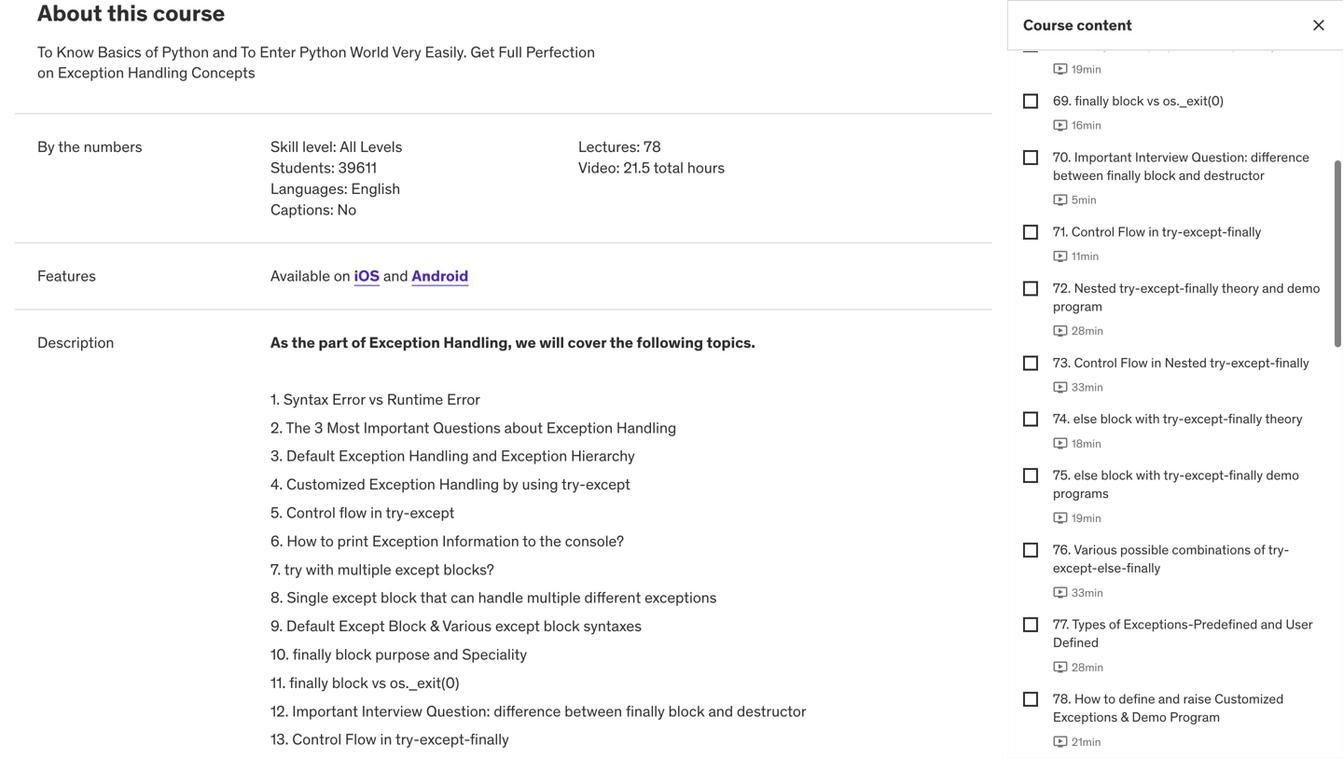 Task type: describe. For each thing, give the bounding box(es) containing it.
2.
[[270, 418, 283, 437]]

18min
[[1072, 436, 1101, 451]]

video:
[[578, 158, 620, 177]]

enter
[[260, 42, 296, 61]]

exceptions
[[645, 588, 717, 607]]

play various possible combinations of try-except-else-finally image
[[1053, 585, 1068, 600]]

1.
[[270, 390, 280, 409]]

and inside 77. types of exceptions-predefined and user defined
[[1261, 616, 1283, 633]]

control right the 5.
[[286, 503, 336, 522]]

70.
[[1053, 149, 1071, 166]]

programs
[[1053, 485, 1109, 502]]

hours
[[687, 158, 725, 177]]

numbers
[[84, 137, 142, 156]]

& inside 1. syntax error vs runtime error 2. the 3 most important questions about exception handling 3. default exception handling and exception hierarchy 4. customized exception handling by using try-except 5. control flow in try-except 6. how to print exception information to the console? 7. try with multiple except blocks? 8. single except block that can handle multiple different exceptions 9. default except block & various except block syntaxes 10. finally block purpose and speciality 11. finally block vs os._exit(0) 12. important interview question: difference between finally block and destructor 13. control flow in try-except-finally
[[430, 617, 439, 636]]

xsmall image for 76.
[[1023, 543, 1038, 558]]

play how to define and raise customized exceptions & demo program image
[[1053, 735, 1068, 750]]

world
[[350, 42, 389, 61]]

syntax
[[283, 390, 329, 409]]

all
[[340, 137, 356, 156]]

play nested try-except-finally theory and demo program image
[[1053, 324, 1068, 339]]

play types of exceptions-predefined and user defined image
[[1053, 660, 1068, 675]]

demo
[[1132, 709, 1167, 726]]

course content
[[1023, 15, 1132, 34]]

interview inside 1. syntax error vs runtime error 2. the 3 most important questions about exception handling 3. default exception handling and exception hierarchy 4. customized exception handling by using try-except 5. control flow in try-except 6. how to print exception information to the console? 7. try with multiple except blocks? 8. single except block that can handle multiple different exceptions 9. default except block & various except block syntaxes 10. finally block purpose and speciality 11. finally block vs os._exit(0) 12. important interview question: difference between finally block and destructor 13. control flow in try-except-finally
[[362, 702, 423, 721]]

2 to from the left
[[241, 42, 256, 61]]

of inside 77. types of exceptions-predefined and user defined
[[1109, 616, 1120, 633]]

using
[[522, 475, 558, 494]]

1 horizontal spatial important
[[364, 418, 429, 437]]

between inside 1. syntax error vs runtime error 2. the 3 most important questions about exception handling 3. default exception handling and exception hierarchy 4. customized exception handling by using try-except 5. control flow in try-except 6. how to print exception information to the console? 7. try with multiple except blocks? 8. single except block that can handle multiple different exceptions 9. default except block & various except block syntaxes 10. finally block purpose and speciality 11. finally block vs os._exit(0) 12. important interview question: difference between finally block and destructor 13. control flow in try-except-finally
[[565, 702, 622, 721]]

play control flow in nested try-except-finally image
[[1053, 380, 1068, 395]]

33min for control
[[1072, 380, 1103, 394]]

handle
[[478, 588, 523, 607]]

by the numbers
[[37, 137, 142, 156]]

cover
[[568, 333, 606, 352]]

71.
[[1053, 223, 1068, 240]]

predefined
[[1193, 616, 1258, 633]]

exception right print
[[372, 532, 439, 551]]

2 default from the top
[[286, 617, 335, 636]]

72.
[[1053, 280, 1071, 296]]

except
[[339, 617, 385, 636]]

except up that
[[395, 560, 440, 579]]

print
[[337, 532, 369, 551]]

else-
[[1097, 560, 1127, 577]]

very
[[392, 42, 421, 61]]

english
[[351, 179, 400, 198]]

how inside 1. syntax error vs runtime error 2. the 3 most important questions about exception handling 3. default exception handling and exception hierarchy 4. customized exception handling by using try-except 5. control flow in try-except 6. how to print exception information to the console? 7. try with multiple except blocks? 8. single except block that can handle multiple different exceptions 9. default except block & various except block syntaxes 10. finally block purpose and speciality 11. finally block vs os._exit(0) 12. important interview question: difference between finally block and destructor 13. control flow in try-except-finally
[[287, 532, 317, 551]]

16min
[[1072, 118, 1101, 133]]

else for 75.
[[1074, 467, 1098, 484]]

1 vertical spatial multiple
[[527, 588, 581, 607]]

69. finally block vs os._exit(0)
[[1053, 92, 1224, 109]]

as the part of exception handling, we will cover the following topics.
[[270, 333, 755, 352]]

the right as
[[292, 333, 315, 352]]

flow for try-
[[1118, 223, 1145, 240]]

1 error from the left
[[332, 390, 365, 409]]

71. control flow in try-except-finally
[[1053, 223, 1261, 240]]

handling up hierarchy
[[616, 418, 676, 437]]

play else block with try-except-finally theory image
[[1053, 436, 1068, 451]]

with for 74.
[[1135, 411, 1160, 427]]

can
[[451, 588, 475, 607]]

program
[[1170, 709, 1220, 726]]

78. how to define and raise customized exceptions & demo program
[[1053, 691, 1284, 726]]

39611
[[338, 158, 377, 177]]

the right cover
[[610, 333, 633, 352]]

the right by
[[58, 137, 80, 156]]

flow
[[339, 503, 367, 522]]

xsmall image for 72.
[[1023, 281, 1038, 296]]

handling down questions
[[409, 446, 469, 466]]

finally inside 72. nested try-except-finally theory and demo program
[[1184, 280, 1219, 296]]

7.
[[270, 560, 281, 579]]

most
[[327, 418, 360, 437]]

with inside 1. syntax error vs runtime error 2. the 3 most important questions about exception handling 3. default exception handling and exception hierarchy 4. customized exception handling by using try-except 5. control flow in try-except 6. how to print exception information to the console? 7. try with multiple except blocks? 8. single except block that can handle multiple different exceptions 9. default except block & various except block syntaxes 10. finally block purpose and speciality 11. finally block vs os._exit(0) 12. important interview question: difference between finally block and destructor 13. control flow in try-except-finally
[[306, 560, 334, 579]]

78
[[644, 137, 661, 156]]

ios
[[354, 266, 380, 286]]

the
[[286, 418, 311, 437]]

6.
[[270, 532, 283, 551]]

0 horizontal spatial multiple
[[338, 560, 391, 579]]

course
[[1023, 15, 1073, 34]]

we
[[515, 333, 536, 352]]

70. important interview question: difference between finally block and destructor
[[1053, 149, 1309, 184]]

76.
[[1053, 542, 1071, 558]]

available
[[270, 266, 330, 286]]

1. syntax error vs runtime error 2. the 3 most important questions about exception handling 3. default exception handling and exception hierarchy 4. customized exception handling by using try-except 5. control flow in try-except 6. how to print exception information to the console? 7. try with multiple except blocks? 8. single except block that can handle multiple different exceptions 9. default except block & various except block syntaxes 10. finally block purpose and speciality 11. finally block vs os._exit(0) 12. important interview question: difference between finally block and destructor 13. control flow in try-except-finally
[[270, 390, 806, 749]]

define
[[1119, 691, 1155, 708]]

finally inside 76. various possible combinations of try- except-else-finally
[[1126, 560, 1161, 577]]

try
[[284, 560, 302, 579]]

xsmall image for 69.
[[1023, 94, 1038, 109]]

except- inside 75. else block with try-except-finally demo programs
[[1185, 467, 1229, 484]]

2 error from the left
[[447, 390, 480, 409]]

try- inside 75. else block with try-except-finally demo programs
[[1164, 467, 1185, 484]]

the inside 1. syntax error vs runtime error 2. the 3 most important questions about exception handling 3. default exception handling and exception hierarchy 4. customized exception handling by using try-except 5. control flow in try-except 6. how to print exception information to the console? 7. try with multiple except blocks? 8. single except block that can handle multiple different exceptions 9. default except block & various except block syntaxes 10. finally block purpose and speciality 11. finally block vs os._exit(0) 12. important interview question: difference between finally block and destructor 13. control flow in try-except-finally
[[539, 532, 561, 551]]

handling inside to know basics of python and to enter python world very easily.  get full perfection on exception handling concepts
[[128, 63, 188, 82]]

following
[[637, 333, 703, 352]]

2 vertical spatial important
[[292, 702, 358, 721]]

questions
[[433, 418, 501, 437]]

difference inside 70. important interview question: difference between finally block and destructor
[[1251, 149, 1309, 166]]

and inside 72. nested try-except-finally theory and demo program
[[1262, 280, 1284, 296]]

0 horizontal spatial to
[[320, 532, 334, 551]]

11min
[[1072, 249, 1099, 264]]

11.
[[270, 673, 286, 692]]

1 horizontal spatial nested
[[1165, 354, 1207, 371]]

about
[[504, 418, 543, 437]]

9.
[[270, 617, 283, 636]]

74. else block with try-except-finally theory
[[1053, 411, 1303, 427]]

xsmall image for 73.
[[1023, 356, 1038, 371]]

no
[[337, 200, 356, 219]]

level:
[[302, 137, 336, 156]]

33min for various
[[1072, 586, 1103, 600]]

finally inside 70. important interview question: difference between finally block and destructor
[[1107, 167, 1141, 184]]

exception down most at the bottom of the page
[[339, 446, 405, 466]]

important inside 70. important interview question: difference between finally block and destructor
[[1074, 149, 1132, 166]]

21min
[[1072, 735, 1101, 749]]

and inside to know basics of python and to enter python world very easily.  get full perfection on exception handling concepts
[[213, 42, 237, 61]]

question: inside 70. important interview question: difference between finally block and destructor
[[1192, 149, 1248, 166]]

as
[[270, 333, 288, 352]]

single
[[287, 588, 329, 607]]

xsmall image for 78.
[[1023, 692, 1038, 707]]

close course content sidebar image
[[1309, 16, 1328, 35]]

68. finally block purpose and specialty
[[1053, 36, 1277, 53]]

know
[[56, 42, 94, 61]]

to inside the 78. how to define and raise customized exceptions & demo program
[[1104, 691, 1116, 708]]

captions:
[[270, 200, 334, 219]]

difference inside 1. syntax error vs runtime error 2. the 3 most important questions about exception handling 3. default exception handling and exception hierarchy 4. customized exception handling by using try-except 5. control flow in try-except 6. how to print exception information to the console? 7. try with multiple except blocks? 8. single except block that can handle multiple different exceptions 9. default except block & various except block syntaxes 10. finally block purpose and speciality 11. finally block vs os._exit(0) 12. important interview question: difference between finally block and destructor 13. control flow in try-except-finally
[[494, 702, 561, 721]]

75.
[[1053, 467, 1071, 484]]

28min for nested
[[1072, 324, 1103, 338]]

lectures: 78 video: 21.5 total hours
[[578, 137, 725, 177]]

blocks?
[[443, 560, 494, 579]]

74.
[[1053, 411, 1070, 427]]

xsmall image for 77.
[[1023, 618, 1038, 632]]

raise
[[1183, 691, 1211, 708]]

68.
[[1053, 36, 1072, 53]]

5min
[[1072, 193, 1097, 207]]

28min for types
[[1072, 660, 1103, 675]]



Task type: vqa. For each thing, say whether or not it's contained in the screenshot.


Task type: locate. For each thing, give the bounding box(es) containing it.
how right 6.
[[287, 532, 317, 551]]

xsmall image for 70.
[[1023, 150, 1038, 165]]

os._exit(0) inside 1. syntax error vs runtime error 2. the 3 most important questions about exception handling 3. default exception handling and exception hierarchy 4. customized exception handling by using try-except 5. control flow in try-except 6. how to print exception information to the console? 7. try with multiple except blocks? 8. single except block that can handle multiple different exceptions 9. default except block & various except block syntaxes 10. finally block purpose and speciality 11. finally block vs os._exit(0) 12. important interview question: difference between finally block and destructor 13. control flow in try-except-finally
[[390, 673, 459, 692]]

destructor inside 70. important interview question: difference between finally block and destructor
[[1204, 167, 1265, 184]]

get
[[470, 42, 495, 61]]

multiple down print
[[338, 560, 391, 579]]

destructor inside 1. syntax error vs runtime error 2. the 3 most important questions about exception handling 3. default exception handling and exception hierarchy 4. customized exception handling by using try-except 5. control flow in try-except 6. how to print exception information to the console? 7. try with multiple except blocks? 8. single except block that can handle multiple different exceptions 9. default except block & various except block syntaxes 10. finally block purpose and speciality 11. finally block vs os._exit(0) 12. important interview question: difference between finally block and destructor 13. control flow in try-except-finally
[[737, 702, 806, 721]]

2 vertical spatial vs
[[372, 673, 386, 692]]

2 19min from the top
[[1072, 511, 1101, 525]]

else for 74.
[[1073, 411, 1097, 427]]

flow inside 1. syntax error vs runtime error 2. the 3 most important questions about exception handling 3. default exception handling and exception hierarchy 4. customized exception handling by using try-except 5. control flow in try-except 6. how to print exception information to the console? 7. try with multiple except blocks? 8. single except block that can handle multiple different exceptions 9. default except block & various except block syntaxes 10. finally block purpose and speciality 11. finally block vs os._exit(0) 12. important interview question: difference between finally block and destructor 13. control flow in try-except-finally
[[345, 730, 377, 749]]

0 vertical spatial 33min
[[1072, 380, 1103, 394]]

of right part on the left top
[[351, 333, 366, 352]]

&
[[430, 617, 439, 636], [1121, 709, 1129, 726]]

block
[[1112, 36, 1144, 53], [1112, 92, 1144, 109], [1144, 167, 1176, 184], [1100, 411, 1132, 427], [1101, 467, 1133, 484], [380, 588, 417, 607], [544, 617, 580, 636], [335, 645, 372, 664], [332, 673, 368, 692], [668, 702, 705, 721]]

play else block with try-except-finally demo programs image
[[1053, 511, 1068, 526]]

1 vertical spatial between
[[565, 702, 622, 721]]

0 horizontal spatial to
[[37, 42, 53, 61]]

2 xsmall image from the top
[[1023, 94, 1038, 109]]

0 vertical spatial with
[[1135, 411, 1160, 427]]

interview
[[1135, 149, 1188, 166], [362, 702, 423, 721]]

4.
[[270, 475, 283, 494]]

that
[[420, 588, 447, 607]]

demo for 75. else block with try-except-finally demo programs
[[1266, 467, 1299, 484]]

1 to from the left
[[37, 42, 53, 61]]

2 vertical spatial with
[[306, 560, 334, 579]]

0 vertical spatial customized
[[286, 475, 365, 494]]

error
[[332, 390, 365, 409], [447, 390, 480, 409]]

73. control flow in nested try-except-finally
[[1053, 354, 1309, 371]]

os._exit(0) down block
[[390, 673, 459, 692]]

and inside 70. important interview question: difference between finally block and destructor
[[1179, 167, 1201, 184]]

the left console?
[[539, 532, 561, 551]]

hierarchy
[[571, 446, 635, 466]]

19min down programs
[[1072, 511, 1101, 525]]

interview down block
[[362, 702, 423, 721]]

flow for nested
[[1120, 354, 1148, 371]]

block inside 70. important interview question: difference between finally block and destructor
[[1144, 167, 1176, 184]]

theory inside 72. nested try-except-finally theory and demo program
[[1222, 280, 1259, 296]]

part
[[318, 333, 348, 352]]

and
[[1198, 36, 1220, 53], [213, 42, 237, 61], [1179, 167, 1201, 184], [383, 266, 408, 286], [1262, 280, 1284, 296], [472, 446, 497, 466], [1261, 616, 1283, 633], [433, 645, 458, 664], [1158, 691, 1180, 708], [708, 702, 733, 721]]

0 vertical spatial difference
[[1251, 149, 1309, 166]]

5 xsmall image from the top
[[1023, 618, 1038, 632]]

xsmall image for 71.
[[1023, 225, 1038, 240]]

with right try
[[306, 560, 334, 579]]

to left the enter
[[241, 42, 256, 61]]

languages:
[[270, 179, 348, 198]]

xsmall image
[[1023, 150, 1038, 165], [1023, 356, 1038, 371], [1023, 468, 1038, 483], [1023, 543, 1038, 558], [1023, 618, 1038, 632]]

0 vertical spatial question:
[[1192, 149, 1248, 166]]

control right 73.
[[1074, 354, 1117, 371]]

defined
[[1053, 634, 1099, 651]]

description
[[37, 333, 114, 352]]

1 vertical spatial vs
[[369, 390, 383, 409]]

with inside 75. else block with try-except-finally demo programs
[[1136, 467, 1161, 484]]

except- inside 1. syntax error vs runtime error 2. the 3 most important questions about exception handling 3. default exception handling and exception hierarchy 4. customized exception handling by using try-except 5. control flow in try-except 6. how to print exception information to the console? 7. try with multiple except blocks? 8. single except block that can handle multiple different exceptions 9. default except block & various except block syntaxes 10. finally block purpose and speciality 11. finally block vs os._exit(0) 12. important interview question: difference between finally block and destructor 13. control flow in try-except-finally
[[420, 730, 470, 749]]

1 vertical spatial difference
[[494, 702, 561, 721]]

how inside the 78. how to define and raise customized exceptions & demo program
[[1074, 691, 1101, 708]]

0 horizontal spatial difference
[[494, 702, 561, 721]]

1 horizontal spatial multiple
[[527, 588, 581, 607]]

in
[[1148, 223, 1159, 240], [1151, 354, 1161, 371], [370, 503, 382, 522], [380, 730, 392, 749]]

1 horizontal spatial purpose
[[1147, 36, 1195, 53]]

xsmall image down the 'course'
[[1023, 37, 1038, 52]]

of inside 76. various possible combinations of try- except-else-finally
[[1254, 542, 1265, 558]]

try- inside 72. nested try-except-finally theory and demo program
[[1119, 280, 1140, 296]]

1 horizontal spatial theory
[[1265, 411, 1303, 427]]

xsmall image left 72.
[[1023, 281, 1038, 296]]

0 vertical spatial various
[[1074, 542, 1117, 558]]

else up programs
[[1074, 467, 1098, 484]]

full
[[498, 42, 522, 61]]

1 vertical spatial important
[[364, 418, 429, 437]]

vs inside sidebar element
[[1147, 92, 1160, 109]]

xsmall image left the 78.
[[1023, 692, 1038, 707]]

vs down 68. finally block purpose and specialty
[[1147, 92, 1160, 109]]

exception down questions
[[369, 475, 435, 494]]

28min
[[1072, 324, 1103, 338], [1072, 660, 1103, 675]]

3.
[[270, 446, 283, 466]]

8.
[[270, 588, 283, 607]]

skill
[[270, 137, 299, 156]]

try- inside 76. various possible combinations of try- except-else-finally
[[1268, 542, 1289, 558]]

2 horizontal spatial to
[[1104, 691, 1116, 708]]

0 vertical spatial destructor
[[1204, 167, 1265, 184]]

will
[[539, 333, 564, 352]]

block inside 75. else block with try-except-finally demo programs
[[1101, 467, 1133, 484]]

0 vertical spatial on
[[37, 63, 54, 82]]

else inside 75. else block with try-except-finally demo programs
[[1074, 467, 1098, 484]]

19min right play finally block purpose and specialty image on the right top
[[1072, 62, 1101, 76]]

nested up "program"
[[1074, 280, 1116, 296]]

to left print
[[320, 532, 334, 551]]

0 vertical spatial 19min
[[1072, 62, 1101, 76]]

1 vertical spatial various
[[442, 617, 492, 636]]

1 horizontal spatial various
[[1074, 542, 1117, 558]]

xsmall image left 75.
[[1023, 468, 1038, 483]]

play control flow in try-except-finally image
[[1053, 249, 1068, 264]]

nested inside 72. nested try-except-finally theory and demo program
[[1074, 280, 1116, 296]]

customized inside 1. syntax error vs runtime error 2. the 3 most important questions about exception handling 3. default exception handling and exception hierarchy 4. customized exception handling by using try-except 5. control flow in try-except 6. how to print exception information to the console? 7. try with multiple except blocks? 8. single except block that can handle multiple different exceptions 9. default except block & various except block syntaxes 10. finally block purpose and speciality 11. finally block vs os._exit(0) 12. important interview question: difference between finally block and destructor 13. control flow in try-except-finally
[[286, 475, 365, 494]]

2 python from the left
[[299, 42, 347, 61]]

4 xsmall image from the top
[[1023, 281, 1038, 296]]

on inside to know basics of python and to enter python world very easily.  get full perfection on exception handling concepts
[[37, 63, 54, 82]]

multiple right handle
[[527, 588, 581, 607]]

demo for 72. nested try-except-finally theory and demo program
[[1287, 280, 1320, 296]]

0 horizontal spatial nested
[[1074, 280, 1116, 296]]

72. nested try-except-finally theory and demo program
[[1053, 280, 1320, 315]]

1 vertical spatial demo
[[1266, 467, 1299, 484]]

concepts
[[191, 63, 255, 82]]

the
[[58, 137, 80, 156], [292, 333, 315, 352], [610, 333, 633, 352], [539, 532, 561, 551]]

1 default from the top
[[286, 446, 335, 466]]

default down single
[[286, 617, 335, 636]]

0 horizontal spatial error
[[332, 390, 365, 409]]

0 horizontal spatial destructor
[[737, 702, 806, 721]]

purpose down block
[[375, 645, 430, 664]]

xsmall image left 70. on the right top of the page
[[1023, 150, 1038, 165]]

types
[[1072, 616, 1106, 633]]

1 horizontal spatial &
[[1121, 709, 1129, 726]]

vs left runtime
[[369, 390, 383, 409]]

xsmall image left 76.
[[1023, 543, 1038, 558]]

xsmall image left 71.
[[1023, 225, 1038, 240]]

control up 11min
[[1072, 223, 1115, 240]]

xsmall image left 74.
[[1023, 412, 1038, 427]]

to know basics of python and to enter python world very easily.  get full perfection on exception handling concepts
[[37, 42, 595, 82]]

1 vertical spatial &
[[1121, 709, 1129, 726]]

75. else block with try-except-finally demo programs
[[1053, 467, 1299, 502]]

handling
[[128, 63, 188, 82], [616, 418, 676, 437], [409, 446, 469, 466], [439, 475, 499, 494]]

customized inside the 78. how to define and raise customized exceptions & demo program
[[1215, 691, 1284, 708]]

1 vertical spatial with
[[1136, 467, 1161, 484]]

with
[[1135, 411, 1160, 427], [1136, 467, 1161, 484], [306, 560, 334, 579]]

error up questions
[[447, 390, 480, 409]]

0 vertical spatial else
[[1073, 411, 1097, 427]]

1 python from the left
[[162, 42, 209, 61]]

on left "ios"
[[334, 266, 351, 286]]

0 vertical spatial os._exit(0)
[[1163, 92, 1224, 109]]

exception up runtime
[[369, 333, 440, 352]]

xsmall image left 73.
[[1023, 356, 1038, 371]]

vs
[[1147, 92, 1160, 109], [369, 390, 383, 409], [372, 673, 386, 692]]

exceptions
[[1053, 709, 1118, 726]]

program
[[1053, 298, 1102, 315]]

1 vertical spatial default
[[286, 617, 335, 636]]

0 horizontal spatial various
[[442, 617, 492, 636]]

except down handle
[[495, 617, 540, 636]]

2 vertical spatial flow
[[345, 730, 377, 749]]

play finally block purpose and specialty image
[[1053, 62, 1068, 77]]

xsmall image for 75.
[[1023, 468, 1038, 483]]

33min right the play various possible combinations of try-except-else-finally icon
[[1072, 586, 1103, 600]]

to left know
[[37, 42, 53, 61]]

exception
[[58, 63, 124, 82], [369, 333, 440, 352], [546, 418, 613, 437], [339, 446, 405, 466], [501, 446, 567, 466], [369, 475, 435, 494], [372, 532, 439, 551]]

1 xsmall image from the top
[[1023, 37, 1038, 52]]

exception up hierarchy
[[546, 418, 613, 437]]

1 vertical spatial os._exit(0)
[[390, 673, 459, 692]]

0 vertical spatial important
[[1074, 149, 1132, 166]]

information
[[442, 532, 519, 551]]

12.
[[270, 702, 289, 721]]

important right '12.'
[[292, 702, 358, 721]]

lectures:
[[578, 137, 640, 156]]

question: inside 1. syntax error vs runtime error 2. the 3 most important questions about exception handling 3. default exception handling and exception hierarchy 4. customized exception handling by using try-except 5. control flow in try-except 6. how to print exception information to the console? 7. try with multiple except blocks? 8. single except block that can handle multiple different exceptions 9. default except block & various except block syntaxes 10. finally block purpose and speciality 11. finally block vs os._exit(0) 12. important interview question: difference between finally block and destructor 13. control flow in try-except-finally
[[426, 702, 490, 721]]

with down 73. control flow in nested try-except-finally
[[1135, 411, 1160, 427]]

python
[[162, 42, 209, 61], [299, 42, 347, 61]]

1 horizontal spatial os._exit(0)
[[1163, 92, 1224, 109]]

73.
[[1053, 354, 1071, 371]]

important down runtime
[[364, 418, 429, 437]]

77.
[[1053, 616, 1069, 633]]

1 vertical spatial destructor
[[737, 702, 806, 721]]

content
[[1077, 15, 1132, 34]]

0 vertical spatial &
[[430, 617, 439, 636]]

except- inside 72. nested try-except-finally theory and demo program
[[1140, 280, 1185, 296]]

customized
[[286, 475, 365, 494], [1215, 691, 1284, 708]]

between inside 70. important interview question: difference between finally block and destructor
[[1053, 167, 1103, 184]]

1 vertical spatial flow
[[1120, 354, 1148, 371]]

android
[[412, 266, 469, 286]]

78.
[[1053, 691, 1071, 708]]

purpose inside 1. syntax error vs runtime error 2. the 3 most important questions about exception handling 3. default exception handling and exception hierarchy 4. customized exception handling by using try-except 5. control flow in try-except 6. how to print exception information to the console? 7. try with multiple except blocks? 8. single except block that can handle multiple different exceptions 9. default except block & various except block syntaxes 10. finally block purpose and speciality 11. finally block vs os._exit(0) 12. important interview question: difference between finally block and destructor 13. control flow in try-except-finally
[[375, 645, 430, 664]]

1 vertical spatial 28min
[[1072, 660, 1103, 675]]

exception up using
[[501, 446, 567, 466]]

error up most at the bottom of the page
[[332, 390, 365, 409]]

21.5
[[623, 158, 650, 177]]

various up else- on the bottom
[[1074, 542, 1117, 558]]

except up except
[[332, 588, 377, 607]]

user
[[1286, 616, 1313, 633]]

1 vertical spatial on
[[334, 266, 351, 286]]

console?
[[565, 532, 624, 551]]

how up "exceptions"
[[1074, 691, 1101, 708]]

except- inside 76. various possible combinations of try- except-else-finally
[[1053, 560, 1097, 577]]

0 vertical spatial between
[[1053, 167, 1103, 184]]

19min
[[1072, 62, 1101, 76], [1072, 511, 1101, 525]]

1 vertical spatial purpose
[[375, 645, 430, 664]]

0 horizontal spatial purpose
[[375, 645, 430, 664]]

of right basics
[[145, 42, 158, 61]]

vs for block
[[1147, 92, 1160, 109]]

1 horizontal spatial error
[[447, 390, 480, 409]]

xsmall image
[[1023, 37, 1038, 52], [1023, 94, 1038, 109], [1023, 225, 1038, 240], [1023, 281, 1038, 296], [1023, 412, 1038, 427], [1023, 692, 1038, 707]]

0 horizontal spatial important
[[292, 702, 358, 721]]

0 vertical spatial default
[[286, 446, 335, 466]]

easily.
[[425, 42, 467, 61]]

customized right raise
[[1215, 691, 1284, 708]]

3 xsmall image from the top
[[1023, 225, 1038, 240]]

1 horizontal spatial interview
[[1135, 149, 1188, 166]]

xsmall image for 68.
[[1023, 37, 1038, 52]]

0 vertical spatial nested
[[1074, 280, 1116, 296]]

finally inside 75. else block with try-except-finally demo programs
[[1229, 467, 1263, 484]]

to left the define
[[1104, 691, 1116, 708]]

between down syntaxes
[[565, 702, 622, 721]]

purpose inside sidebar element
[[1147, 36, 1195, 53]]

2 28min from the top
[[1072, 660, 1103, 675]]

control right 13.
[[292, 730, 342, 749]]

students:
[[270, 158, 335, 177]]

between down 70. on the right top of the page
[[1053, 167, 1103, 184]]

0 vertical spatial multiple
[[338, 560, 391, 579]]

33min right play control flow in nested try-except-finally icon
[[1072, 380, 1103, 394]]

0 vertical spatial demo
[[1287, 280, 1320, 296]]

1 19min from the top
[[1072, 62, 1101, 76]]

customized up the 'flow'
[[286, 475, 365, 494]]

& down the define
[[1121, 709, 1129, 726]]

0 horizontal spatial interview
[[362, 702, 423, 721]]

perfection
[[526, 42, 595, 61]]

available on ios and android
[[270, 266, 469, 286]]

on up by
[[37, 63, 54, 82]]

1 horizontal spatial python
[[299, 42, 347, 61]]

19min for finally
[[1072, 62, 1101, 76]]

specialty
[[1223, 36, 1277, 53]]

1 horizontal spatial between
[[1053, 167, 1103, 184]]

to right information
[[523, 532, 536, 551]]

1 vertical spatial 33min
[[1072, 586, 1103, 600]]

0 horizontal spatial os._exit(0)
[[390, 673, 459, 692]]

1 vertical spatial question:
[[426, 702, 490, 721]]

1 horizontal spatial to
[[241, 42, 256, 61]]

demo inside 72. nested try-except-finally theory and demo program
[[1287, 280, 1320, 296]]

0 horizontal spatial on
[[37, 63, 54, 82]]

1 vertical spatial else
[[1074, 467, 1098, 484]]

0 horizontal spatial python
[[162, 42, 209, 61]]

play important interview question: difference between finally block and destructor image
[[1053, 193, 1068, 208]]

demo inside 75. else block with try-except-finally demo programs
[[1266, 467, 1299, 484]]

28min right the play types of exceptions-predefined and user defined icon
[[1072, 660, 1103, 675]]

1 33min from the top
[[1072, 380, 1103, 394]]

play finally block vs os._exit(0) image
[[1053, 118, 1068, 133]]

except-
[[1183, 223, 1227, 240], [1140, 280, 1185, 296], [1231, 354, 1275, 371], [1184, 411, 1228, 427], [1185, 467, 1229, 484], [1053, 560, 1097, 577], [420, 730, 470, 749]]

19min for else
[[1072, 511, 1101, 525]]

0 vertical spatial 28min
[[1072, 324, 1103, 338]]

skill level: all levels students: 39611 languages: english captions: no
[[270, 137, 402, 219]]

13.
[[270, 730, 289, 749]]

handling left by
[[439, 475, 499, 494]]

5.
[[270, 503, 283, 522]]

0 vertical spatial how
[[287, 532, 317, 551]]

os._exit(0) down 68. finally block purpose and specialty
[[1163, 92, 1224, 109]]

69.
[[1053, 92, 1072, 109]]

6 xsmall image from the top
[[1023, 692, 1038, 707]]

of right types
[[1109, 616, 1120, 633]]

1 28min from the top
[[1072, 324, 1103, 338]]

exception inside to know basics of python and to enter python world very easily.  get full perfection on exception handling concepts
[[58, 63, 124, 82]]

total
[[653, 158, 684, 177]]

handling down basics
[[128, 63, 188, 82]]

0 horizontal spatial customized
[[286, 475, 365, 494]]

flow right 13.
[[345, 730, 377, 749]]

various inside 1. syntax error vs runtime error 2. the 3 most important questions about exception handling 3. default exception handling and exception hierarchy 4. customized exception handling by using try-except 5. control flow in try-except 6. how to print exception information to the console? 7. try with multiple except blocks? 8. single except block that can handle multiple different exceptions 9. default except block & various except block syntaxes 10. finally block purpose and speciality 11. finally block vs os._exit(0) 12. important interview question: difference between finally block and destructor 13. control flow in try-except-finally
[[442, 617, 492, 636]]

1 vertical spatial theory
[[1265, 411, 1303, 427]]

python right the enter
[[299, 42, 347, 61]]

1 horizontal spatial customized
[[1215, 691, 1284, 708]]

os._exit(0)
[[1163, 92, 1224, 109], [390, 673, 459, 692]]

1 vertical spatial interview
[[362, 702, 423, 721]]

various inside 76. various possible combinations of try- except-else-finally
[[1074, 542, 1117, 558]]

by
[[37, 137, 55, 156]]

of right combinations
[[1254, 542, 1265, 558]]

default
[[286, 446, 335, 466], [286, 617, 335, 636]]

1 horizontal spatial how
[[1074, 691, 1101, 708]]

interview down 69. finally block vs os._exit(0) at top
[[1135, 149, 1188, 166]]

1 vertical spatial how
[[1074, 691, 1101, 708]]

& inside the 78. how to define and raise customized exceptions & demo program
[[1121, 709, 1129, 726]]

default down 3
[[286, 446, 335, 466]]

with for 75.
[[1136, 467, 1161, 484]]

1 horizontal spatial question:
[[1192, 149, 1248, 166]]

0 horizontal spatial between
[[565, 702, 622, 721]]

0 vertical spatial flow
[[1118, 223, 1145, 240]]

1 xsmall image from the top
[[1023, 150, 1038, 165]]

interview inside 70. important interview question: difference between finally block and destructor
[[1135, 149, 1188, 166]]

2 33min from the top
[[1072, 586, 1103, 600]]

os._exit(0) inside sidebar element
[[1163, 92, 1224, 109]]

1 horizontal spatial to
[[523, 532, 536, 551]]

exceptions-
[[1123, 616, 1194, 633]]

2 horizontal spatial important
[[1074, 149, 1132, 166]]

1 vertical spatial customized
[[1215, 691, 1284, 708]]

0 vertical spatial purpose
[[1147, 36, 1195, 53]]

2 xsmall image from the top
[[1023, 356, 1038, 371]]

0 vertical spatial vs
[[1147, 92, 1160, 109]]

xsmall image left 77.
[[1023, 618, 1038, 632]]

except down hierarchy
[[586, 475, 630, 494]]

xsmall image for 74.
[[1023, 412, 1038, 427]]

of inside to know basics of python and to enter python world very easily.  get full perfection on exception handling concepts
[[145, 42, 158, 61]]

how
[[287, 532, 317, 551], [1074, 691, 1101, 708]]

0 vertical spatial interview
[[1135, 149, 1188, 166]]

python up the concepts
[[162, 42, 209, 61]]

purpose up 69. finally block vs os._exit(0) at top
[[1147, 36, 1195, 53]]

xsmall image left 69.
[[1023, 94, 1038, 109]]

0 horizontal spatial how
[[287, 532, 317, 551]]

vs for error
[[369, 390, 383, 409]]

vs down except
[[372, 673, 386, 692]]

1 vertical spatial 19min
[[1072, 511, 1101, 525]]

4 xsmall image from the top
[[1023, 543, 1038, 558]]

exception down know
[[58, 63, 124, 82]]

3
[[314, 418, 323, 437]]

5 xsmall image from the top
[[1023, 412, 1038, 427]]

1 vertical spatial nested
[[1165, 354, 1207, 371]]

sidebar element
[[1007, 0, 1343, 758]]

0 horizontal spatial &
[[430, 617, 439, 636]]

3 xsmall image from the top
[[1023, 468, 1038, 483]]

1 horizontal spatial difference
[[1251, 149, 1309, 166]]

1 horizontal spatial destructor
[[1204, 167, 1265, 184]]

and inside the 78. how to define and raise customized exceptions & demo program
[[1158, 691, 1180, 708]]

with down 74. else block with try-except-finally theory
[[1136, 467, 1161, 484]]

flow right 71.
[[1118, 223, 1145, 240]]

by
[[503, 475, 518, 494]]

1 horizontal spatial on
[[334, 266, 351, 286]]

levels
[[360, 137, 402, 156]]

except up information
[[410, 503, 455, 522]]

possible
[[1120, 542, 1169, 558]]

android link
[[412, 266, 469, 286]]

combinations
[[1172, 542, 1251, 558]]

& right block
[[430, 617, 439, 636]]

various down can
[[442, 617, 492, 636]]

purpose
[[1147, 36, 1195, 53], [375, 645, 430, 664]]

flow up 74. else block with try-except-finally theory
[[1120, 354, 1148, 371]]

important down 16min
[[1074, 149, 1132, 166]]

0 vertical spatial theory
[[1222, 280, 1259, 296]]

28min down "program"
[[1072, 324, 1103, 338]]

0 horizontal spatial theory
[[1222, 280, 1259, 296]]

else right 74.
[[1073, 411, 1097, 427]]

0 horizontal spatial question:
[[426, 702, 490, 721]]

nested up 74. else block with try-except-finally theory
[[1165, 354, 1207, 371]]

runtime
[[387, 390, 443, 409]]



